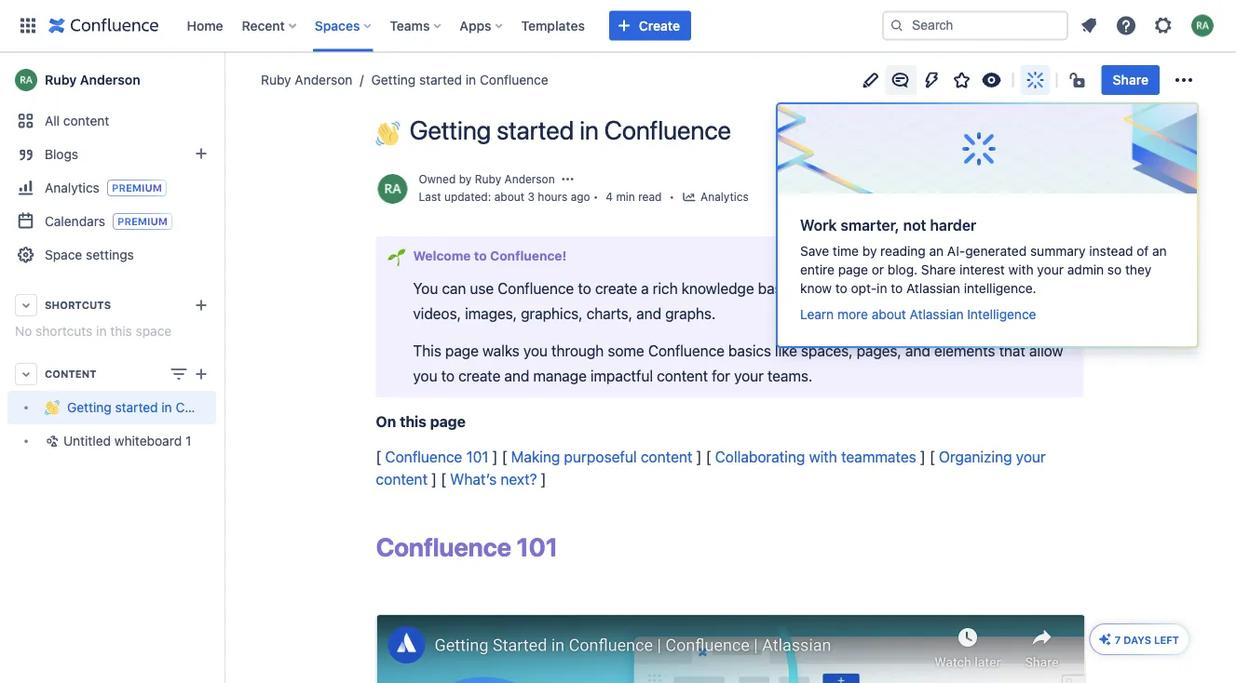 Task type: vqa. For each thing, say whether or not it's contained in the screenshot.
Reporting button
no



Task type: describe. For each thing, give the bounding box(es) containing it.
confluence 101 link
[[385, 448, 489, 466]]

for
[[712, 368, 730, 385]]

search image
[[890, 18, 905, 33]]

edit this page image
[[860, 69, 882, 91]]

2 horizontal spatial anderson
[[505, 173, 555, 186]]

1 horizontal spatial this
[[400, 413, 427, 430]]

some
[[608, 342, 644, 360]]

content inside this page walks you through some confluence basics like spaces, pages, and elements that allow you to create and manage impactful content for your teams.
[[657, 368, 708, 385]]

owned by ruby anderson
[[419, 173, 555, 186]]

1 vertical spatial 101
[[516, 533, 558, 563]]

atlassian inside work smarter, not harder save time by reading an ai-generated summary instead of an entire page or blog. share interest with your admin so they know to opt-in to atlassian intelligence.
[[906, 281, 960, 296]]

intelligence.
[[964, 281, 1037, 296]]

ruby anderson inside space element
[[45, 72, 140, 88]]

about for atlassian
[[872, 307, 906, 322]]

manage
[[533, 368, 587, 385]]

1 horizontal spatial ruby
[[261, 72, 291, 88]]

create inside you can use confluence to create a rich knowledge base or to collaborate with others using words, videos, images, graphics, charts, and graphs.
[[595, 280, 637, 297]]

charts,
[[587, 305, 633, 323]]

elements
[[934, 342, 995, 360]]

stop watching image
[[981, 69, 1003, 91]]

last updated: about 3 hours ago
[[419, 191, 590, 204]]

to left the 'opt-'
[[835, 281, 848, 296]]

use
[[470, 280, 494, 297]]

others
[[939, 280, 982, 297]]

with inside you can use confluence to create a rich knowledge base or to collaborate with others using words, videos, images, graphics, charts, and graphs.
[[907, 280, 935, 297]]

teams
[[390, 18, 430, 33]]

ruby anderson image
[[378, 174, 408, 204]]

images,
[[465, 305, 517, 323]]

collapse sidebar image
[[203, 61, 244, 99]]

can
[[442, 280, 466, 297]]

Search field
[[882, 11, 1069, 41]]

analytics button
[[682, 189, 749, 207]]

0 horizontal spatial ruby anderson link
[[7, 61, 216, 99]]

owned
[[419, 173, 456, 186]]

in inside 'tree'
[[162, 400, 172, 415]]

templates
[[521, 18, 585, 33]]

] down confluence 101 "link" on the left bottom
[[432, 470, 437, 488]]

welcome
[[413, 248, 471, 264]]

getting inside space element
[[67, 400, 112, 415]]

on this page
[[376, 413, 466, 430]]

allow
[[1029, 342, 1063, 360]]

share button
[[1102, 65, 1160, 95]]

anderson inside space element
[[80, 72, 140, 88]]

content button
[[7, 358, 216, 391]]

[ confluence 101 ] [ making purposeful content ] [ collaborating with teammates ] [
[[376, 448, 939, 466]]

🌱
[[387, 248, 402, 266]]

your inside organizing your content
[[1016, 448, 1046, 466]]

you
[[413, 280, 438, 297]]

what's next? link
[[450, 470, 537, 488]]

] up what's next? link
[[493, 448, 498, 466]]

[ left "organizing"
[[930, 448, 935, 466]]

page inside this page walks you through some confluence basics like spaces, pages, and elements that allow you to create and manage impactful content for your teams.
[[445, 342, 479, 360]]

1 horizontal spatial anderson
[[295, 72, 353, 88]]

analytics inside space element
[[45, 180, 100, 195]]

home link
[[181, 11, 229, 41]]

[ down confluence 101 "link" on the left bottom
[[441, 470, 446, 488]]

your inside work smarter, not harder save time by reading an ai-generated summary instead of an entire page or blog. share interest with your admin so they know to opt-in to atlassian intelligence.
[[1037, 262, 1064, 278]]

base
[[758, 280, 790, 297]]

rich
[[653, 280, 678, 297]]

global element
[[11, 0, 879, 52]]

analytics inside button
[[701, 191, 749, 204]]

untitled whiteboard 1 link
[[7, 425, 216, 458]]

0 horizontal spatial 101
[[466, 448, 489, 466]]

recent
[[242, 18, 285, 33]]

interest
[[960, 262, 1005, 278]]

collaborate
[[829, 280, 904, 297]]

quick summary image
[[1025, 69, 1047, 91]]

0 vertical spatial getting started in confluence
[[371, 72, 548, 88]]

] left collaborating
[[696, 448, 702, 466]]

1 horizontal spatial ruby anderson link
[[261, 71, 353, 89]]

knowledge
[[682, 280, 754, 297]]

learn
[[800, 307, 834, 322]]

summary
[[1030, 244, 1086, 259]]

save
[[800, 244, 829, 259]]

reading
[[881, 244, 926, 259]]

notification icon image
[[1078, 14, 1100, 37]]

videos,
[[413, 305, 461, 323]]

0 horizontal spatial getting started in confluence link
[[7, 391, 244, 425]]

1 vertical spatial getting started in confluence
[[409, 115, 731, 145]]

collaborating with teammates link
[[715, 448, 917, 466]]

min
[[616, 191, 635, 204]]

2 vertical spatial page
[[430, 413, 466, 430]]

apps button
[[454, 11, 510, 41]]

create content image
[[190, 363, 212, 386]]

days
[[1124, 634, 1151, 647]]

to up charts,
[[578, 280, 591, 297]]

more actions image
[[1173, 69, 1195, 91]]

automation menu button icon image
[[921, 69, 943, 91]]

calendars link
[[7, 205, 216, 238]]

settings icon image
[[1152, 14, 1175, 37]]

all content
[[45, 113, 109, 129]]

1 an from the left
[[929, 244, 944, 259]]

using
[[986, 280, 1022, 297]]

star image
[[951, 69, 973, 91]]

intelligence
[[967, 307, 1036, 322]]

next?
[[501, 470, 537, 488]]

organizing your content
[[376, 448, 1050, 488]]

last
[[419, 191, 441, 204]]

in inside work smarter, not harder save time by reading an ai-generated summary instead of an entire page or blog. share interest with your admin so they know to opt-in to atlassian intelligence.
[[877, 281, 887, 296]]

entire
[[800, 262, 835, 278]]

home
[[187, 18, 223, 33]]

more
[[838, 307, 868, 322]]

change view image
[[168, 363, 190, 386]]

on
[[376, 413, 396, 430]]

in down the 'apps'
[[466, 72, 476, 88]]

content right the purposeful on the bottom of the page
[[641, 448, 693, 466]]

create a blog image
[[190, 143, 212, 165]]

time
[[833, 244, 859, 259]]

ago
[[571, 191, 590, 204]]

:wave: image
[[376, 122, 400, 146]]

this page walks you through some confluence basics like spaces, pages, and elements that allow you to create and manage impactful content for your teams.
[[413, 342, 1067, 385]]

instead
[[1089, 244, 1133, 259]]

to down blog.
[[891, 281, 903, 296]]

share inside work smarter, not harder save time by reading an ai-generated summary instead of an entire page or blog. share interest with your admin so they know to opt-in to atlassian intelligence.
[[921, 262, 956, 278]]

confluence inside this page walks you through some confluence basics like spaces, pages, and elements that allow you to create and manage impactful content for your teams.
[[648, 342, 725, 360]]

2 ruby anderson from the left
[[261, 72, 353, 88]]

content
[[45, 368, 96, 381]]

teams.
[[768, 368, 813, 385]]

spaces,
[[801, 342, 853, 360]]

manage page ownership image
[[561, 172, 575, 187]]

of
[[1137, 244, 1149, 259]]

teams button
[[384, 11, 448, 41]]

generated
[[965, 244, 1027, 259]]

copy image for confluence 101
[[556, 537, 578, 559]]

and inside you can use confluence to create a rich knowledge base or to collaborate with others using words, videos, images, graphics, charts, and graphs.
[[636, 305, 661, 323]]

making purposeful content link
[[511, 448, 693, 466]]



Task type: locate. For each thing, give the bounding box(es) containing it.
ruby anderson link down spaces in the left top of the page
[[261, 71, 353, 89]]

ruby anderson
[[45, 72, 140, 88], [261, 72, 353, 88]]

confluence down create content image
[[176, 400, 244, 415]]

1 vertical spatial you
[[413, 368, 437, 385]]

1 vertical spatial this
[[400, 413, 427, 430]]

this down shortcuts 'dropdown button'
[[110, 324, 132, 339]]

confluence 101
[[376, 533, 558, 563]]

harder
[[930, 217, 977, 234]]

confluence up read
[[604, 115, 731, 145]]

banner containing home
[[0, 0, 1236, 52]]

0 vertical spatial by
[[459, 173, 472, 186]]

you can use confluence to create a rich knowledge base or to collaborate with others using words, videos, images, graphics, charts, and graphs.
[[413, 280, 1074, 323]]

to inside this page walks you through some confluence basics like spaces, pages, and elements that allow you to create and manage impactful content for your teams.
[[441, 368, 455, 385]]

anderson up all content 'link'
[[80, 72, 140, 88]]

with left teammates
[[809, 448, 837, 466]]

page
[[838, 262, 868, 278], [445, 342, 479, 360], [430, 413, 466, 430]]

to down entire
[[812, 280, 825, 297]]

confluence inside you can use confluence to create a rich knowledge base or to collaborate with others using words, videos, images, graphics, charts, and graphs.
[[498, 280, 574, 297]]

ruby right collapse sidebar icon
[[261, 72, 291, 88]]

content right all
[[63, 113, 109, 129]]

1 vertical spatial page
[[445, 342, 479, 360]]

spaces button
[[309, 11, 379, 41]]

appswitcher icon image
[[17, 14, 39, 37]]

by inside work smarter, not harder save time by reading an ai-generated summary instead of an entire page or blog. share interest with your admin so they know to opt-in to atlassian intelligence.
[[862, 244, 877, 259]]

0 vertical spatial getting started in confluence link
[[353, 71, 548, 89]]

to down this
[[441, 368, 455, 385]]

started up manage page ownership image
[[497, 115, 574, 145]]

copy image
[[565, 249, 580, 264], [556, 537, 578, 559]]

0 horizontal spatial create
[[458, 368, 501, 385]]

organizing your content link
[[376, 448, 1050, 488]]

content inside 'link'
[[63, 113, 109, 129]]

[ up what's next? link
[[502, 448, 507, 466]]

smarter,
[[841, 217, 900, 234]]

1 vertical spatial share
[[921, 262, 956, 278]]

anderson down spaces in the left top of the page
[[295, 72, 353, 88]]

ruby anderson link up all content 'link'
[[7, 61, 216, 99]]

space element
[[0, 52, 244, 684]]

0 horizontal spatial started
[[115, 400, 158, 415]]

] right teammates
[[920, 448, 926, 466]]

0 vertical spatial this
[[110, 324, 132, 339]]

4
[[606, 191, 613, 204]]

your right "organizing"
[[1016, 448, 1046, 466]]

getting started in confluence link up the untitled whiteboard 1
[[7, 391, 244, 425]]

2 vertical spatial getting started in confluence
[[67, 400, 244, 415]]

by up updated: at the left
[[459, 173, 472, 186]]

about down collaborate
[[872, 307, 906, 322]]

analytics right read
[[701, 191, 749, 204]]

1 vertical spatial your
[[734, 368, 764, 385]]

content inside organizing your content
[[376, 470, 428, 488]]

:wave: image
[[376, 122, 400, 146]]

untitled whiteboard 1
[[63, 434, 191, 449]]

2 horizontal spatial ruby anderson link
[[475, 173, 555, 186]]

1 horizontal spatial with
[[907, 280, 935, 297]]

[ left collaborating
[[706, 448, 711, 466]]

0 vertical spatial or
[[872, 262, 884, 278]]

spaces
[[315, 18, 360, 33]]

this right on at bottom
[[400, 413, 427, 430]]

shortcuts
[[45, 300, 111, 312]]

2 horizontal spatial started
[[497, 115, 574, 145]]

all
[[45, 113, 60, 129]]

0 vertical spatial your
[[1037, 262, 1064, 278]]

share inside dropdown button
[[1113, 72, 1149, 88]]

getting started in confluence down global element
[[371, 72, 548, 88]]

2 an from the left
[[1153, 244, 1167, 259]]

create up charts,
[[595, 280, 637, 297]]

ruby inside space element
[[45, 72, 77, 88]]

recent button
[[236, 11, 304, 41]]

comment icon image
[[889, 69, 912, 91]]

1 vertical spatial started
[[497, 115, 574, 145]]

through
[[551, 342, 604, 360]]

you right walks
[[523, 342, 548, 360]]

untitled
[[63, 434, 111, 449]]

ruby anderson down spaces in the left top of the page
[[261, 72, 353, 88]]

0 vertical spatial getting
[[371, 72, 416, 88]]

0 horizontal spatial anderson
[[80, 72, 140, 88]]

like
[[775, 342, 797, 360]]

]
[[493, 448, 498, 466], [696, 448, 702, 466], [920, 448, 926, 466], [432, 470, 437, 488], [541, 470, 546, 488]]

banner
[[0, 0, 1236, 52]]

premium image for calendars
[[113, 213, 172, 230]]

blogs link
[[7, 138, 216, 171]]

confluence image
[[48, 14, 159, 37], [48, 14, 159, 37]]

7 days left button
[[1091, 625, 1189, 655]]

0 vertical spatial share
[[1113, 72, 1149, 88]]

and down a
[[636, 305, 661, 323]]

welcome to confluence!
[[413, 248, 567, 264]]

1 vertical spatial or
[[794, 280, 808, 297]]

started inside 'tree'
[[115, 400, 158, 415]]

0 horizontal spatial an
[[929, 244, 944, 259]]

getting up :wave: image
[[371, 72, 416, 88]]

about for 3
[[494, 191, 525, 204]]

in down shortcuts 'dropdown button'
[[96, 324, 107, 339]]

0 horizontal spatial about
[[494, 191, 525, 204]]

not
[[903, 217, 926, 234]]

your down basics
[[734, 368, 764, 385]]

ruby anderson up all content
[[45, 72, 140, 88]]

content left for
[[657, 368, 708, 385]]

premium image down blogs link in the left of the page
[[107, 180, 167, 197]]

page down time
[[838, 262, 868, 278]]

your inside this page walks you through some confluence basics like spaces, pages, and elements that allow you to create and manage impactful content for your teams.
[[734, 368, 764, 385]]

confluence down on this page
[[385, 448, 462, 466]]

by right time
[[862, 244, 877, 259]]

premium image
[[107, 180, 167, 197], [113, 213, 172, 230]]

0 vertical spatial about
[[494, 191, 525, 204]]

] down making
[[541, 470, 546, 488]]

anderson
[[80, 72, 140, 88], [295, 72, 353, 88], [505, 173, 555, 186]]

know
[[800, 281, 832, 296]]

graphics,
[[521, 305, 583, 323]]

4 min read
[[606, 191, 662, 204]]

by
[[459, 173, 472, 186], [862, 244, 877, 259]]

0 horizontal spatial ruby anderson
[[45, 72, 140, 88]]

[ down on at bottom
[[376, 448, 381, 466]]

1 vertical spatial premium image
[[113, 213, 172, 230]]

with up using at the right of page
[[1009, 262, 1034, 278]]

0 vertical spatial started
[[419, 72, 462, 88]]

in down reading
[[877, 281, 887, 296]]

0 vertical spatial 101
[[466, 448, 489, 466]]

1 horizontal spatial started
[[419, 72, 462, 88]]

1 vertical spatial getting started in confluence link
[[7, 391, 244, 425]]

1 vertical spatial and
[[905, 342, 930, 360]]

an right of
[[1153, 244, 1167, 259]]

1 horizontal spatial or
[[872, 262, 884, 278]]

0 horizontal spatial this
[[110, 324, 132, 339]]

space settings link
[[7, 238, 216, 272]]

premium image for analytics
[[107, 180, 167, 197]]

tree containing getting started in confluence
[[7, 391, 244, 458]]

0 vertical spatial page
[[838, 262, 868, 278]]

share down ai-
[[921, 262, 956, 278]]

learn more about atlassian intelligence link
[[800, 306, 1036, 324]]

purposeful
[[564, 448, 637, 466]]

your up words,
[[1037, 262, 1064, 278]]

atlassian up learn more about atlassian intelligence
[[906, 281, 960, 296]]

0 horizontal spatial you
[[413, 368, 437, 385]]

confluence down what's
[[376, 533, 511, 563]]

shortcuts
[[36, 324, 93, 339]]

no restrictions image
[[1068, 69, 1091, 91]]

no
[[15, 324, 32, 339]]

7
[[1115, 634, 1121, 647]]

2 horizontal spatial ruby
[[475, 173, 501, 186]]

1 horizontal spatial create
[[595, 280, 637, 297]]

0 horizontal spatial by
[[459, 173, 472, 186]]

premium icon image
[[1098, 633, 1113, 647]]

0 horizontal spatial share
[[921, 262, 956, 278]]

getting up untitled
[[67, 400, 112, 415]]

your
[[1037, 262, 1064, 278], [734, 368, 764, 385], [1016, 448, 1046, 466]]

content down confluence 101 "link" on the left bottom
[[376, 470, 428, 488]]

0 vertical spatial premium image
[[107, 180, 167, 197]]

0 horizontal spatial with
[[809, 448, 837, 466]]

getting started in confluence up whiteboard
[[67, 400, 244, 415]]

so
[[1108, 262, 1122, 278]]

getting started in confluence inside 'tree'
[[67, 400, 244, 415]]

create down walks
[[458, 368, 501, 385]]

your profile and preferences image
[[1192, 14, 1214, 37]]

with
[[1009, 262, 1034, 278], [907, 280, 935, 297], [809, 448, 837, 466]]

copy image for welcome to confluence!
[[565, 249, 580, 264]]

about
[[494, 191, 525, 204], [872, 307, 906, 322]]

ruby anderson link up last updated: about 3 hours ago
[[475, 173, 555, 186]]

collaborating
[[715, 448, 805, 466]]

or inside you can use confluence to create a rich knowledge base or to collaborate with others using words, videos, images, graphics, charts, and graphs.
[[794, 280, 808, 297]]

1 vertical spatial copy image
[[556, 537, 578, 559]]

page up confluence 101 "link" on the left bottom
[[430, 413, 466, 430]]

with inside work smarter, not harder save time by reading an ai-generated summary instead of an entire page or blog. share interest with your admin so they know to opt-in to atlassian intelligence.
[[1009, 262, 1034, 278]]

1 horizontal spatial by
[[862, 244, 877, 259]]

left
[[1154, 634, 1179, 647]]

premium image inside calendars link
[[113, 213, 172, 230]]

started down global element
[[419, 72, 462, 88]]

premium image up space settings link
[[113, 213, 172, 230]]

to up "use"
[[474, 248, 487, 264]]

share right no restrictions image on the right of page
[[1113, 72, 1149, 88]]

1 vertical spatial by
[[862, 244, 877, 259]]

or down entire
[[794, 280, 808, 297]]

page right this
[[445, 342, 479, 360]]

words,
[[1026, 280, 1070, 297]]

create button
[[609, 11, 691, 41]]

share
[[1113, 72, 1149, 88], [921, 262, 956, 278]]

ruby up all
[[45, 72, 77, 88]]

atlassian
[[906, 281, 960, 296], [910, 307, 964, 322]]

confluence down graphs.
[[648, 342, 725, 360]]

1 vertical spatial getting
[[409, 115, 491, 145]]

walks
[[483, 342, 520, 360]]

101 up what's
[[466, 448, 489, 466]]

and
[[636, 305, 661, 323], [905, 342, 930, 360], [504, 368, 529, 385]]

atlassian down others
[[910, 307, 964, 322]]

1 horizontal spatial analytics
[[701, 191, 749, 204]]

organizing
[[939, 448, 1012, 466]]

work smarter, not harder save time by reading an ai-generated summary instead of an entire page or blog. share interest with your admin so they know to opt-in to atlassian intelligence.
[[800, 217, 1167, 296]]

0 vertical spatial copy image
[[565, 249, 580, 264]]

about left the 3
[[494, 191, 525, 204]]

with up learn more about atlassian intelligence
[[907, 280, 935, 297]]

getting started in confluence link down global element
[[353, 71, 548, 89]]

ruby up last updated: about 3 hours ago
[[475, 173, 501, 186]]

analytics link
[[7, 171, 216, 205]]

blogs
[[45, 147, 78, 162]]

tree inside space element
[[7, 391, 244, 458]]

1 horizontal spatial share
[[1113, 72, 1149, 88]]

shortcuts button
[[7, 289, 216, 322]]

getting up "owned"
[[409, 115, 491, 145]]

7 days left
[[1115, 634, 1179, 647]]

page inside work smarter, not harder save time by reading an ai-generated summary instead of an entire page or blog. share interest with your admin so they know to opt-in to atlassian intelligence.
[[838, 262, 868, 278]]

1 ruby anderson from the left
[[45, 72, 140, 88]]

calendars
[[45, 213, 105, 229]]

add shortcut image
[[190, 294, 212, 317]]

getting started in confluence up manage page ownership image
[[409, 115, 731, 145]]

0 vertical spatial you
[[523, 342, 548, 360]]

space
[[45, 247, 82, 263]]

analytics up calendars at the top of the page
[[45, 180, 100, 195]]

content
[[63, 113, 109, 129], [657, 368, 708, 385], [641, 448, 693, 466], [376, 470, 428, 488]]

1 horizontal spatial 101
[[516, 533, 558, 563]]

anderson up the 3
[[505, 173, 555, 186]]

space settings
[[45, 247, 134, 263]]

1 horizontal spatial an
[[1153, 244, 1167, 259]]

1 vertical spatial with
[[907, 280, 935, 297]]

impactful
[[591, 368, 653, 385]]

basics
[[728, 342, 771, 360]]

create inside this page walks you through some confluence basics like spaces, pages, and elements that allow you to create and manage impactful content for your teams.
[[458, 368, 501, 385]]

all content link
[[7, 104, 216, 138]]

0 horizontal spatial or
[[794, 280, 808, 297]]

tree
[[7, 391, 244, 458]]

they
[[1125, 262, 1152, 278]]

or
[[872, 262, 884, 278], [794, 280, 808, 297]]

or up collaborate
[[872, 262, 884, 278]]

in up the ago
[[579, 115, 599, 145]]

this
[[413, 342, 441, 360]]

learn more about atlassian intelligence
[[800, 307, 1036, 322]]

0 vertical spatial and
[[636, 305, 661, 323]]

confluence down apps popup button
[[480, 72, 548, 88]]

confluence inside 'tree'
[[176, 400, 244, 415]]

2 vertical spatial and
[[504, 368, 529, 385]]

2 vertical spatial your
[[1016, 448, 1046, 466]]

and down walks
[[504, 368, 529, 385]]

pages,
[[857, 342, 902, 360]]

you
[[523, 342, 548, 360], [413, 368, 437, 385]]

teammates
[[841, 448, 917, 466]]

101 down next?
[[516, 533, 558, 563]]

1 horizontal spatial and
[[636, 305, 661, 323]]

in down change view image
[[162, 400, 172, 415]]

premium image inside analytics link
[[107, 180, 167, 197]]

2 vertical spatial with
[[809, 448, 837, 466]]

3
[[528, 191, 535, 204]]

about 3 hours ago link
[[494, 191, 590, 204]]

this inside space element
[[110, 324, 132, 339]]

1 horizontal spatial about
[[872, 307, 906, 322]]

confluence
[[480, 72, 548, 88], [604, 115, 731, 145], [498, 280, 574, 297], [648, 342, 725, 360], [176, 400, 244, 415], [385, 448, 462, 466], [376, 533, 511, 563]]

2 vertical spatial started
[[115, 400, 158, 415]]

started up the untitled whiteboard 1
[[115, 400, 158, 415]]

updated:
[[444, 191, 491, 204]]

or inside work smarter, not harder save time by reading an ai-generated summary instead of an entire page or blog. share interest with your admin so they know to opt-in to atlassian intelligence.
[[872, 262, 884, 278]]

1 vertical spatial about
[[872, 307, 906, 322]]

0 vertical spatial with
[[1009, 262, 1034, 278]]

create
[[595, 280, 637, 297], [458, 368, 501, 385]]

0 horizontal spatial ruby
[[45, 72, 77, 88]]

1 horizontal spatial you
[[523, 342, 548, 360]]

you down this
[[413, 368, 437, 385]]

1
[[185, 434, 191, 449]]

templates link
[[516, 11, 591, 41]]

and down learn more about atlassian intelligence link
[[905, 342, 930, 360]]

0 horizontal spatial and
[[504, 368, 529, 385]]

1 horizontal spatial getting started in confluence link
[[353, 71, 548, 89]]

1 horizontal spatial ruby anderson
[[261, 72, 353, 88]]

2 vertical spatial getting
[[67, 400, 112, 415]]

settings
[[86, 247, 134, 263]]

1 vertical spatial create
[[458, 368, 501, 385]]

an left ai-
[[929, 244, 944, 259]]

confluence!
[[490, 248, 567, 264]]

0 horizontal spatial analytics
[[45, 180, 100, 195]]

2 horizontal spatial and
[[905, 342, 930, 360]]

confluence up "graphics,"
[[498, 280, 574, 297]]

2 horizontal spatial with
[[1009, 262, 1034, 278]]

0 vertical spatial atlassian
[[906, 281, 960, 296]]

1 vertical spatial atlassian
[[910, 307, 964, 322]]

help icon image
[[1115, 14, 1138, 37]]

0 vertical spatial create
[[595, 280, 637, 297]]



